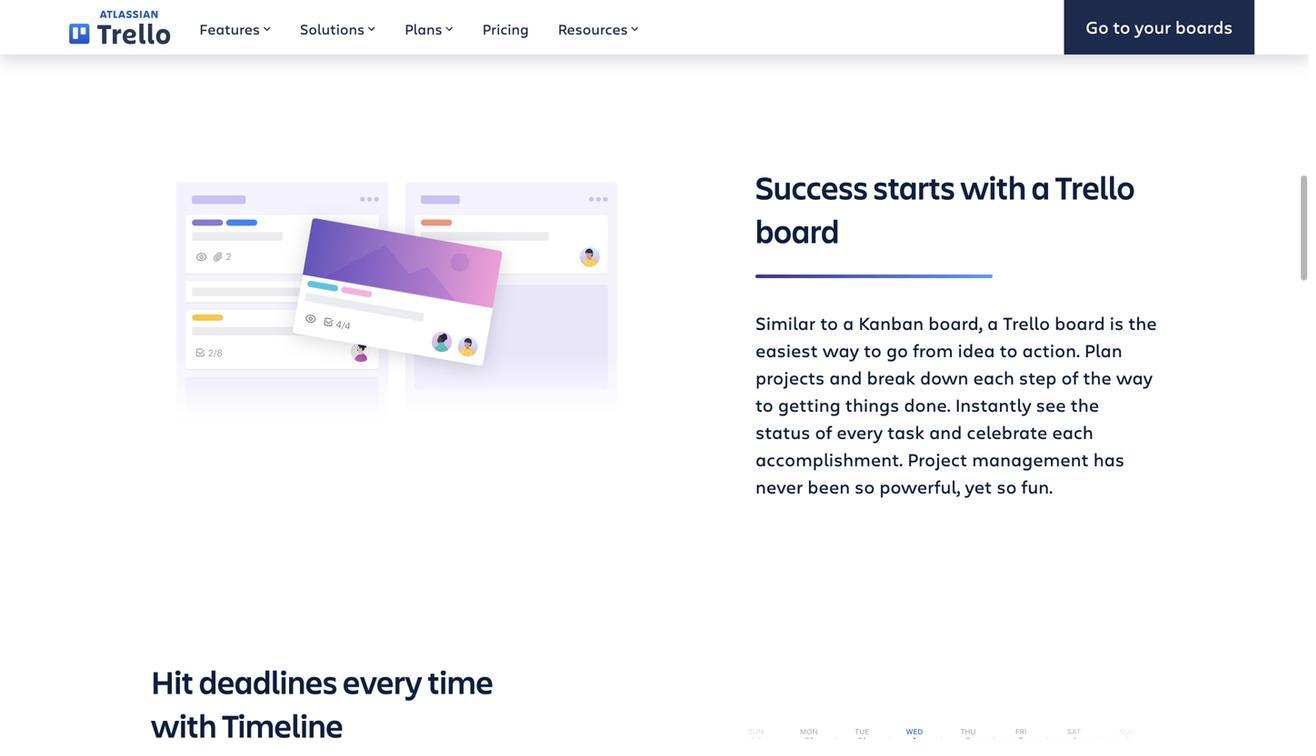 Task type: vqa. For each thing, say whether or not it's contained in the screenshot.
power-ups link on the right bottom of page
no



Task type: describe. For each thing, give the bounding box(es) containing it.
done.
[[904, 392, 951, 417]]

1 horizontal spatial of
[[1062, 365, 1079, 390]]

2 so from the left
[[997, 474, 1017, 499]]

to right idea
[[1000, 338, 1018, 362]]

idea
[[958, 338, 995, 362]]

see
[[1036, 392, 1066, 417]]

task
[[888, 420, 925, 444]]

easiest
[[756, 338, 818, 362]]

atlassian trello image
[[69, 10, 170, 44]]

action.
[[1023, 338, 1080, 362]]

your
[[1135, 15, 1171, 39]]

features button
[[185, 0, 286, 55]]

from
[[913, 338, 953, 362]]

to left the go
[[864, 338, 882, 362]]

1 vertical spatial the
[[1083, 365, 1112, 390]]

1 horizontal spatial a
[[988, 310, 999, 335]]

video thumbnail image
[[237, 0, 1072, 34]]

powerful,
[[880, 474, 961, 499]]

trello inside similar to a kanban board, a trello board is the easiest way to go from idea to action. plan projects and break down each step of the way to getting things done. instantly see the status of every task and celebrate each accomplishment. project management has never been so powerful, yet so fun.
[[1003, 310, 1050, 335]]

board,
[[929, 310, 983, 335]]

go to your boards
[[1086, 15, 1233, 39]]

0 vertical spatial each
[[973, 365, 1015, 390]]

time
[[428, 660, 493, 703]]

instantly
[[956, 392, 1032, 417]]

every inside hit deadlines every time with timeline
[[343, 660, 422, 703]]

every inside similar to a kanban board, a trello board is the easiest way to go from idea to action. plan projects and break down each step of the way to getting things done. instantly see the status of every task and celebrate each accomplishment. project management has never been so powerful, yet so fun.
[[837, 420, 883, 444]]

0 horizontal spatial and
[[830, 365, 863, 390]]

1 so from the left
[[855, 474, 875, 499]]

things
[[846, 392, 900, 417]]

yet
[[965, 474, 992, 499]]

boards
[[1176, 15, 1233, 39]]

is
[[1110, 310, 1124, 335]]

plans button
[[390, 0, 468, 55]]

to right similar
[[820, 310, 838, 335]]

success starts with a trello board
[[756, 165, 1135, 252]]

resources
[[558, 19, 628, 39]]

0 horizontal spatial of
[[815, 420, 832, 444]]

1 vertical spatial and
[[929, 420, 962, 444]]

illustration of a card being dragged from one column to another. image
[[151, 165, 640, 440]]

starts
[[874, 165, 955, 209]]

trello inside success starts with a trello board
[[1056, 165, 1135, 209]]

projects
[[756, 365, 825, 390]]

kanban
[[859, 310, 924, 335]]

to right go
[[1113, 15, 1131, 39]]

has
[[1094, 447, 1125, 471]]

deadlines
[[199, 660, 337, 703]]



Task type: locate. For each thing, give the bounding box(es) containing it.
0 vertical spatial board
[[756, 209, 840, 252]]

each
[[973, 365, 1015, 390], [1052, 420, 1094, 444]]

board inside success starts with a trello board
[[756, 209, 840, 252]]

and up project
[[929, 420, 962, 444]]

1 horizontal spatial and
[[929, 420, 962, 444]]

way
[[823, 338, 859, 362], [1117, 365, 1153, 390]]

1 vertical spatial way
[[1117, 365, 1153, 390]]

never
[[756, 474, 803, 499]]

break
[[867, 365, 916, 390]]

way right easiest in the right of the page
[[823, 338, 859, 362]]

success
[[756, 165, 868, 209]]

2 vertical spatial the
[[1071, 392, 1100, 417]]

0 horizontal spatial with
[[151, 704, 217, 739]]

a
[[1032, 165, 1050, 209], [843, 310, 854, 335], [988, 310, 999, 335]]

1 vertical spatial board
[[1055, 310, 1105, 335]]

with inside hit deadlines every time with timeline
[[151, 704, 217, 739]]

trello
[[1056, 165, 1135, 209], [1003, 310, 1050, 335]]

project
[[908, 447, 968, 471]]

of right step
[[1062, 365, 1079, 390]]

go
[[1086, 15, 1109, 39]]

0 vertical spatial every
[[837, 420, 883, 444]]

a inside success starts with a trello board
[[1032, 165, 1050, 209]]

1 horizontal spatial every
[[837, 420, 883, 444]]

features
[[200, 19, 260, 39]]

way down plan
[[1117, 365, 1153, 390]]

status
[[756, 420, 811, 444]]

pricing link
[[468, 0, 544, 55]]

1 horizontal spatial board
[[1055, 310, 1105, 335]]

similar
[[756, 310, 816, 335]]

resources button
[[544, 0, 654, 55]]

solutions
[[300, 19, 365, 39]]

board down success
[[756, 209, 840, 252]]

management
[[972, 447, 1089, 471]]

each up instantly
[[973, 365, 1015, 390]]

plan
[[1085, 338, 1123, 362]]

down
[[920, 365, 969, 390]]

step
[[1019, 365, 1057, 390]]

every left time
[[343, 660, 422, 703]]

0 horizontal spatial every
[[343, 660, 422, 703]]

the
[[1129, 310, 1157, 335], [1083, 365, 1112, 390], [1071, 392, 1100, 417]]

and
[[830, 365, 863, 390], [929, 420, 962, 444]]

every down things
[[837, 420, 883, 444]]

the right is
[[1129, 310, 1157, 335]]

0 vertical spatial and
[[830, 365, 863, 390]]

2 horizontal spatial a
[[1032, 165, 1050, 209]]

highlighted trello card spanning two days in a timeline view. image
[[669, 705, 1159, 739]]

each down see
[[1052, 420, 1094, 444]]

fun.
[[1022, 474, 1053, 499]]

the right see
[[1071, 392, 1100, 417]]

board inside similar to a kanban board, a trello board is the easiest way to go from idea to action. plan projects and break down each step of the way to getting things done. instantly see the status of every task and celebrate each accomplishment. project management has never been so powerful, yet so fun.
[[1055, 310, 1105, 335]]

0 vertical spatial way
[[823, 338, 859, 362]]

board
[[756, 209, 840, 252], [1055, 310, 1105, 335]]

0 horizontal spatial a
[[843, 310, 854, 335]]

with
[[961, 165, 1027, 209], [151, 704, 217, 739]]

timeline
[[222, 704, 343, 739]]

gradient bar image
[[756, 275, 993, 278]]

1 vertical spatial of
[[815, 420, 832, 444]]

1 horizontal spatial with
[[961, 165, 1027, 209]]

the down plan
[[1083, 365, 1112, 390]]

0 vertical spatial of
[[1062, 365, 1079, 390]]

getting
[[778, 392, 841, 417]]

celebrate
[[967, 420, 1048, 444]]

0 horizontal spatial board
[[756, 209, 840, 252]]

1 vertical spatial each
[[1052, 420, 1094, 444]]

similar to a kanban board, a trello board is the easiest way to go from idea to action. plan projects and break down each step of the way to getting things done. instantly see the status of every task and celebrate each accomplishment. project management has never been so powerful, yet so fun.
[[756, 310, 1157, 499]]

with down hit on the left of the page
[[151, 704, 217, 739]]

1 vertical spatial with
[[151, 704, 217, 739]]

with inside success starts with a trello board
[[961, 165, 1027, 209]]

so right been
[[855, 474, 875, 499]]

and up things
[[830, 365, 863, 390]]

to up status
[[756, 392, 774, 417]]

0 horizontal spatial each
[[973, 365, 1015, 390]]

every
[[837, 420, 883, 444], [343, 660, 422, 703]]

1 vertical spatial every
[[343, 660, 422, 703]]

so
[[855, 474, 875, 499], [997, 474, 1017, 499]]

pricing
[[483, 19, 529, 39]]

with right starts
[[961, 165, 1027, 209]]

1 horizontal spatial so
[[997, 474, 1017, 499]]

so right yet
[[997, 474, 1017, 499]]

1 horizontal spatial way
[[1117, 365, 1153, 390]]

to
[[1113, 15, 1131, 39], [820, 310, 838, 335], [864, 338, 882, 362], [1000, 338, 1018, 362], [756, 392, 774, 417]]

go to your boards link
[[1064, 0, 1255, 55]]

hit deadlines every time with timeline
[[151, 660, 493, 739]]

0 horizontal spatial so
[[855, 474, 875, 499]]

go
[[887, 338, 909, 362]]

0 vertical spatial the
[[1129, 310, 1157, 335]]

1 vertical spatial trello
[[1003, 310, 1050, 335]]

solutions button
[[286, 0, 390, 55]]

0 horizontal spatial way
[[823, 338, 859, 362]]

of up accomplishment.
[[815, 420, 832, 444]]

0 vertical spatial with
[[961, 165, 1027, 209]]

1 horizontal spatial each
[[1052, 420, 1094, 444]]

been
[[808, 474, 850, 499]]

plans
[[405, 19, 443, 39]]

0 horizontal spatial trello
[[1003, 310, 1050, 335]]

hit
[[151, 660, 194, 703]]

board up plan
[[1055, 310, 1105, 335]]

1 horizontal spatial trello
[[1056, 165, 1135, 209]]

video element
[[237, 0, 1072, 34]]

of
[[1062, 365, 1079, 390], [815, 420, 832, 444]]

accomplishment.
[[756, 447, 903, 471]]

0 vertical spatial trello
[[1056, 165, 1135, 209]]



